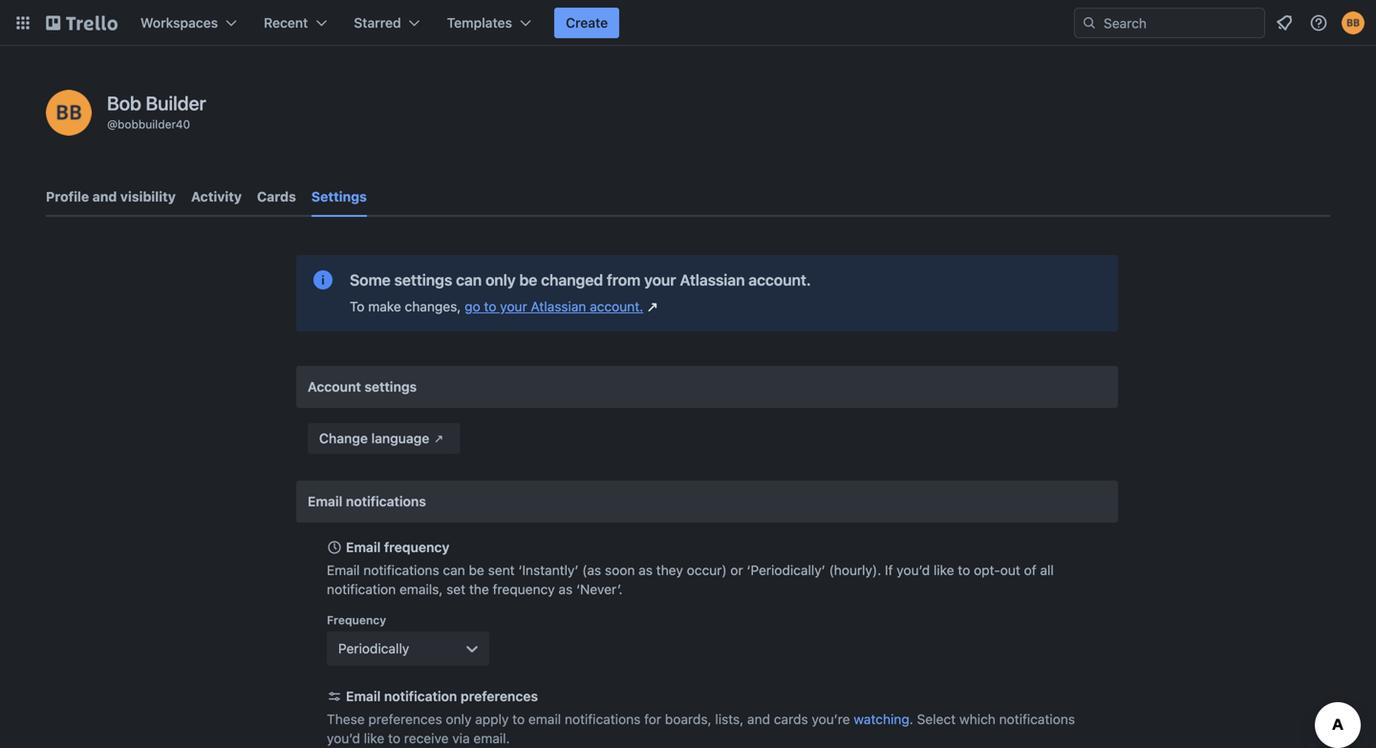 Task type: describe. For each thing, give the bounding box(es) containing it.
bob
[[107, 92, 141, 114]]

the
[[469, 582, 489, 597]]

settings
[[311, 189, 367, 205]]

settings for account
[[365, 379, 417, 395]]

you'd inside . select which notifications you'd like to receive via email.
[[327, 731, 360, 747]]

activity link
[[191, 180, 242, 214]]

.
[[910, 712, 914, 727]]

profile and visibility
[[46, 189, 176, 205]]

all
[[1040, 563, 1054, 578]]

to make changes,
[[350, 299, 465, 314]]

Search field
[[1097, 9, 1265, 37]]

go
[[465, 299, 481, 314]]

select
[[917, 712, 956, 727]]

email frequency
[[346, 540, 450, 555]]

apply
[[475, 712, 509, 727]]

bob builder (bobbuilder40) image
[[46, 90, 92, 136]]

out
[[1001, 563, 1021, 578]]

via
[[452, 731, 470, 747]]

account
[[308, 379, 361, 395]]

some
[[350, 271, 391, 289]]

starred
[[354, 15, 401, 31]]

1 vertical spatial only
[[446, 712, 472, 727]]

like inside email notifications can be sent 'instantly' (as soon as they occur) or 'periodically' (hourly). if you'd like to opt-out of all notification emails, set the frequency as 'never'.
[[934, 563, 955, 578]]

0 horizontal spatial frequency
[[384, 540, 450, 555]]

cards
[[257, 189, 296, 205]]

profile
[[46, 189, 89, 205]]

notifications left for
[[565, 712, 641, 727]]

notification inside email notifications can be sent 'instantly' (as soon as they occur) or 'periodically' (hourly). if you'd like to opt-out of all notification emails, set the frequency as 'never'.
[[327, 582, 396, 597]]

language
[[371, 431, 429, 446]]

1 horizontal spatial account.
[[749, 271, 811, 289]]

account. inside 'go to your atlassian account.' link
[[590, 299, 644, 314]]

0 vertical spatial as
[[639, 563, 653, 578]]

for
[[644, 712, 662, 727]]

notifications inside email notifications can be sent 'instantly' (as soon as they occur) or 'periodically' (hourly). if you'd like to opt-out of all notification emails, set the frequency as 'never'.
[[364, 563, 439, 578]]

receive
[[404, 731, 449, 747]]

watching link
[[854, 712, 910, 727]]

notifications inside . select which notifications you'd like to receive via email.
[[999, 712, 1075, 727]]

1 horizontal spatial your
[[644, 271, 676, 289]]

your inside 'go to your atlassian account.' link
[[500, 299, 527, 314]]

primary element
[[0, 0, 1376, 46]]

0 vertical spatial preferences
[[461, 689, 538, 704]]

bob builder (bobbuilder40) image
[[1342, 11, 1365, 34]]

templates button
[[436, 8, 543, 38]]

or
[[731, 563, 743, 578]]

builder
[[146, 92, 206, 114]]

you'd inside email notifications can be sent 'instantly' (as soon as they occur) or 'periodically' (hourly). if you'd like to opt-out of all notification emails, set the frequency as 'never'.
[[897, 563, 930, 578]]

email notifications
[[308, 494, 426, 509]]

1 vertical spatial atlassian
[[531, 299, 586, 314]]

go to your atlassian account. link
[[465, 297, 663, 316]]

like inside . select which notifications you'd like to receive via email.
[[364, 731, 385, 747]]

activity
[[191, 189, 242, 205]]

frequency
[[327, 614, 386, 627]]

(as
[[582, 563, 601, 578]]

1 vertical spatial as
[[559, 582, 573, 597]]

. select which notifications you'd like to receive via email.
[[327, 712, 1075, 747]]



Task type: locate. For each thing, give the bounding box(es) containing it.
and
[[92, 189, 117, 205], [747, 712, 770, 727]]

to left email
[[513, 712, 525, 727]]

to left receive
[[388, 731, 401, 747]]

notifications
[[346, 494, 426, 509], [364, 563, 439, 578], [565, 712, 641, 727], [999, 712, 1075, 727]]

they
[[656, 563, 683, 578]]

notifications up email frequency
[[346, 494, 426, 509]]

periodically
[[338, 641, 409, 657]]

1 vertical spatial you'd
[[327, 731, 360, 747]]

0 vertical spatial can
[[456, 271, 482, 289]]

settings link
[[311, 180, 367, 217]]

like
[[934, 563, 955, 578], [364, 731, 385, 747]]

which
[[960, 712, 996, 727]]

0 notifications image
[[1273, 11, 1296, 34]]

notification up frequency
[[327, 582, 396, 597]]

account settings
[[308, 379, 417, 395]]

email up the "these"
[[346, 689, 381, 704]]

as left they at the left bottom of page
[[639, 563, 653, 578]]

'instantly'
[[518, 563, 579, 578]]

email notification preferences
[[346, 689, 538, 704]]

email for email notifications
[[308, 494, 343, 509]]

occur)
[[687, 563, 727, 578]]

as
[[639, 563, 653, 578], [559, 582, 573, 597]]

only
[[486, 271, 516, 289], [446, 712, 472, 727]]

notifications right which at the right bottom
[[999, 712, 1075, 727]]

0 horizontal spatial be
[[469, 563, 484, 578]]

to left opt-
[[958, 563, 971, 578]]

1 horizontal spatial be
[[519, 271, 537, 289]]

frequency inside email notifications can be sent 'instantly' (as soon as they occur) or 'periodically' (hourly). if you'd like to opt-out of all notification emails, set the frequency as 'never'.
[[493, 582, 555, 597]]

you'd right the if
[[897, 563, 930, 578]]

be up go to your atlassian account.
[[519, 271, 537, 289]]

boards,
[[665, 712, 712, 727]]

can up the set
[[443, 563, 465, 578]]

email down change
[[308, 494, 343, 509]]

email notifications can be sent 'instantly' (as soon as they occur) or 'periodically' (hourly). if you'd like to opt-out of all notification emails, set the frequency as 'never'.
[[327, 563, 1054, 597]]

change
[[319, 431, 368, 446]]

settings for some
[[394, 271, 452, 289]]

'periodically'
[[747, 563, 826, 578]]

email.
[[474, 731, 510, 747]]

1 horizontal spatial atlassian
[[680, 271, 745, 289]]

only up go to your atlassian account.
[[486, 271, 516, 289]]

1 vertical spatial account.
[[590, 299, 644, 314]]

1 horizontal spatial preferences
[[461, 689, 538, 704]]

0 horizontal spatial account.
[[590, 299, 644, 314]]

0 horizontal spatial only
[[446, 712, 472, 727]]

1 horizontal spatial and
[[747, 712, 770, 727]]

0 vertical spatial like
[[934, 563, 955, 578]]

you're
[[812, 712, 850, 727]]

1 vertical spatial settings
[[365, 379, 417, 395]]

0 vertical spatial frequency
[[384, 540, 450, 555]]

workspaces
[[141, 15, 218, 31]]

'never'.
[[576, 582, 623, 597]]

only up via
[[446, 712, 472, 727]]

search image
[[1082, 15, 1097, 31]]

you'd down the "these"
[[327, 731, 360, 747]]

0 horizontal spatial atlassian
[[531, 299, 586, 314]]

1 horizontal spatial you'd
[[897, 563, 930, 578]]

create
[[566, 15, 608, 31]]

frequency down sent
[[493, 582, 555, 597]]

cards
[[774, 712, 808, 727]]

some settings can only be changed from your atlassian account.
[[350, 271, 811, 289]]

your right from
[[644, 271, 676, 289]]

emails,
[[400, 582, 443, 597]]

can up go
[[456, 271, 482, 289]]

make
[[368, 299, 401, 314]]

0 horizontal spatial like
[[364, 731, 385, 747]]

0 horizontal spatial your
[[500, 299, 527, 314]]

notifications down email frequency
[[364, 563, 439, 578]]

be
[[519, 271, 537, 289], [469, 563, 484, 578]]

email
[[529, 712, 561, 727]]

these
[[327, 712, 365, 727]]

atlassian
[[680, 271, 745, 289], [531, 299, 586, 314]]

preferences up receive
[[368, 712, 442, 727]]

like down the "these"
[[364, 731, 385, 747]]

to
[[484, 299, 497, 314], [958, 563, 971, 578], [513, 712, 525, 727], [388, 731, 401, 747]]

0 vertical spatial atlassian
[[680, 271, 745, 289]]

can
[[456, 271, 482, 289], [443, 563, 465, 578]]

be up the
[[469, 563, 484, 578]]

email for email notification preferences
[[346, 689, 381, 704]]

notification
[[327, 582, 396, 597], [384, 689, 457, 704]]

recent
[[264, 15, 308, 31]]

settings up change language link
[[365, 379, 417, 395]]

0 vertical spatial notification
[[327, 582, 396, 597]]

can for settings
[[456, 271, 482, 289]]

to right go
[[484, 299, 497, 314]]

profile and visibility link
[[46, 180, 176, 214]]

email up frequency
[[327, 563, 360, 578]]

your right go
[[500, 299, 527, 314]]

to inside . select which notifications you'd like to receive via email.
[[388, 731, 401, 747]]

back to home image
[[46, 8, 118, 38]]

frequency up emails,
[[384, 540, 450, 555]]

sm image
[[429, 429, 449, 448]]

1 vertical spatial notification
[[384, 689, 457, 704]]

soon
[[605, 563, 635, 578]]

bob builder @ bobbuilder40
[[107, 92, 206, 131]]

0 vertical spatial your
[[644, 271, 676, 289]]

1 vertical spatial like
[[364, 731, 385, 747]]

1 vertical spatial can
[[443, 563, 465, 578]]

and right lists,
[[747, 712, 770, 727]]

watching
[[854, 712, 910, 727]]

opt-
[[974, 563, 1001, 578]]

changed
[[541, 271, 603, 289]]

1 vertical spatial your
[[500, 299, 527, 314]]

settings up changes,
[[394, 271, 452, 289]]

if
[[885, 563, 893, 578]]

change language
[[319, 431, 429, 446]]

settings
[[394, 271, 452, 289], [365, 379, 417, 395]]

1 horizontal spatial like
[[934, 563, 955, 578]]

of
[[1024, 563, 1037, 578]]

from
[[607, 271, 641, 289]]

your
[[644, 271, 676, 289], [500, 299, 527, 314]]

email down email notifications
[[346, 540, 381, 555]]

0 horizontal spatial you'd
[[327, 731, 360, 747]]

change language link
[[308, 423, 460, 454]]

0 horizontal spatial and
[[92, 189, 117, 205]]

1 horizontal spatial frequency
[[493, 582, 555, 597]]

starred button
[[342, 8, 432, 38]]

preferences up apply
[[461, 689, 538, 704]]

to inside email notifications can be sent 'instantly' (as soon as they occur) or 'periodically' (hourly). if you'd like to opt-out of all notification emails, set the frequency as 'never'.
[[958, 563, 971, 578]]

bobbuilder40
[[118, 118, 190, 131]]

lists,
[[715, 712, 744, 727]]

0 vertical spatial and
[[92, 189, 117, 205]]

1 vertical spatial be
[[469, 563, 484, 578]]

preferences
[[461, 689, 538, 704], [368, 712, 442, 727]]

email for email notifications can be sent 'instantly' (as soon as they occur) or 'periodically' (hourly). if you'd like to opt-out of all notification emails, set the frequency as 'never'.
[[327, 563, 360, 578]]

email inside email notifications can be sent 'instantly' (as soon as they occur) or 'periodically' (hourly). if you'd like to opt-out of all notification emails, set the frequency as 'never'.
[[327, 563, 360, 578]]

workspaces button
[[129, 8, 249, 38]]

as down 'instantly'
[[559, 582, 573, 597]]

1 vertical spatial preferences
[[368, 712, 442, 727]]

sent
[[488, 563, 515, 578]]

you'd
[[897, 563, 930, 578], [327, 731, 360, 747]]

set
[[447, 582, 466, 597]]

cards link
[[257, 180, 296, 214]]

open information menu image
[[1310, 13, 1329, 32]]

and right profile
[[92, 189, 117, 205]]

atlassian down "changed" on the top of page
[[531, 299, 586, 314]]

templates
[[447, 15, 512, 31]]

recent button
[[252, 8, 339, 38]]

1 vertical spatial and
[[747, 712, 770, 727]]

frequency
[[384, 540, 450, 555], [493, 582, 555, 597]]

0 vertical spatial settings
[[394, 271, 452, 289]]

email for email frequency
[[346, 540, 381, 555]]

0 horizontal spatial as
[[559, 582, 573, 597]]

changes,
[[405, 299, 461, 314]]

0 vertical spatial you'd
[[897, 563, 930, 578]]

1 horizontal spatial as
[[639, 563, 653, 578]]

0 vertical spatial only
[[486, 271, 516, 289]]

0 horizontal spatial preferences
[[368, 712, 442, 727]]

(hourly).
[[829, 563, 881, 578]]

to
[[350, 299, 365, 314]]

these preferences only apply to email notifications for boards, lists, and cards you're watching
[[327, 712, 910, 727]]

account.
[[749, 271, 811, 289], [590, 299, 644, 314]]

be inside email notifications can be sent 'instantly' (as soon as they occur) or 'periodically' (hourly). if you'd like to opt-out of all notification emails, set the frequency as 'never'.
[[469, 563, 484, 578]]

0 vertical spatial account.
[[749, 271, 811, 289]]

1 vertical spatial frequency
[[493, 582, 555, 597]]

create button
[[554, 8, 620, 38]]

email
[[308, 494, 343, 509], [346, 540, 381, 555], [327, 563, 360, 578], [346, 689, 381, 704]]

1 horizontal spatial only
[[486, 271, 516, 289]]

notification up receive
[[384, 689, 457, 704]]

@
[[107, 118, 118, 131]]

can for notifications
[[443, 563, 465, 578]]

can inside email notifications can be sent 'instantly' (as soon as they occur) or 'periodically' (hourly). if you'd like to opt-out of all notification emails, set the frequency as 'never'.
[[443, 563, 465, 578]]

atlassian right from
[[680, 271, 745, 289]]

go to your atlassian account.
[[465, 299, 644, 314]]

0 vertical spatial be
[[519, 271, 537, 289]]

like left opt-
[[934, 563, 955, 578]]

visibility
[[120, 189, 176, 205]]



Task type: vqa. For each thing, say whether or not it's contained in the screenshot.
"'Periodically'"
yes



